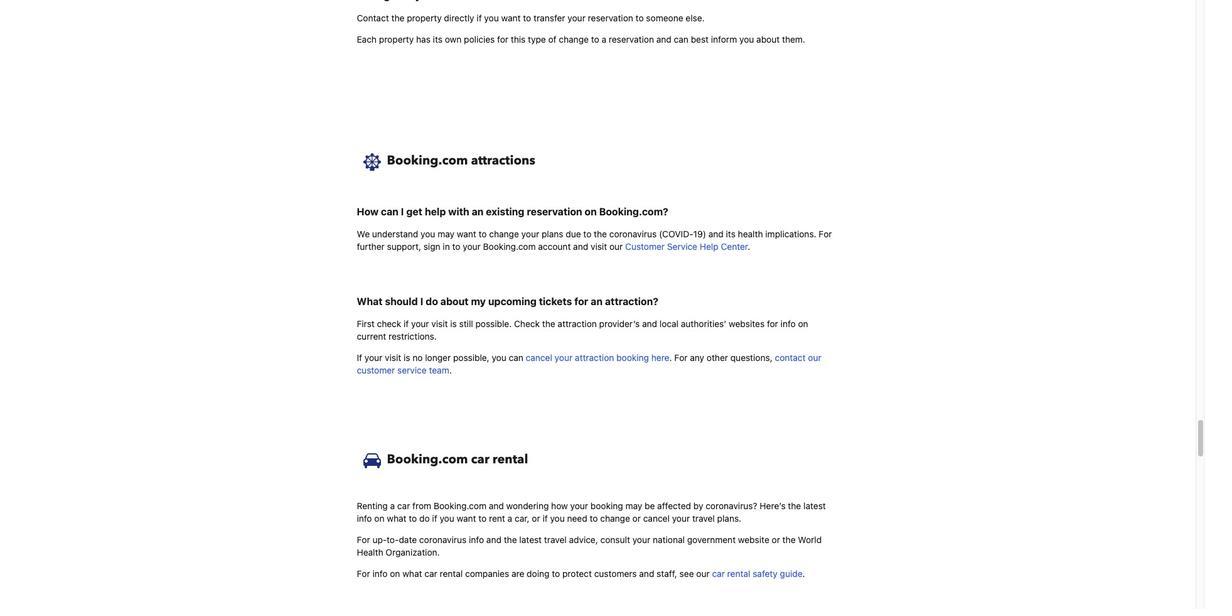 Task type: locate. For each thing, give the bounding box(es) containing it.
2 horizontal spatial can
[[674, 34, 689, 44]]

national
[[653, 534, 685, 545]]

1 horizontal spatial latest
[[804, 501, 826, 511]]

0 horizontal spatial our
[[610, 241, 623, 252]]

for up the health
[[357, 534, 370, 545]]

cancel down be
[[643, 513, 670, 524]]

do inside renting a car from booking.com and wondering how your booking may be affected by coronavirus? here's the latest info on what to do if you want to rent a car, or if you need to change or cancel your travel plans.
[[419, 513, 430, 524]]

on inside "first check if your visit is still possible. check the attraction provider's and local authorities' websites for info on current restrictions."
[[798, 318, 808, 329]]

guide
[[780, 568, 803, 579]]

on down renting
[[374, 513, 385, 524]]

1 vertical spatial an
[[591, 296, 603, 307]]

for inside the for up-to-date coronavirus info and the latest travel advice, consult your national government website or the world health organization.
[[357, 534, 370, 545]]

1 vertical spatial booking
[[591, 501, 623, 511]]

what up to-
[[387, 513, 407, 524]]

and down 'rent'
[[487, 534, 502, 545]]

if down wondering
[[543, 513, 548, 524]]

your up restrictions.
[[411, 318, 429, 329]]

for
[[819, 229, 832, 239], [675, 352, 688, 363], [357, 534, 370, 545], [357, 568, 370, 579]]

can down the check
[[509, 352, 524, 363]]

(covid-
[[659, 229, 694, 239]]

our
[[610, 241, 623, 252], [808, 352, 822, 363], [696, 568, 710, 579]]

cancel inside renting a car from booking.com and wondering how your booking may be affected by coronavirus? here's the latest info on what to do if you want to rent a car, or if you need to change or cancel your travel plans.
[[643, 513, 670, 524]]

car up 'rent'
[[471, 451, 490, 468]]

0 horizontal spatial its
[[433, 34, 443, 44]]

to right in
[[452, 241, 461, 252]]

0 vertical spatial our
[[610, 241, 623, 252]]

2 horizontal spatial or
[[772, 534, 780, 545]]

visit inside "first check if your visit is still possible. check the attraction provider's and local authorities' websites for info on current restrictions."
[[432, 318, 448, 329]]

0 vertical spatial a
[[602, 34, 607, 44]]

what inside renting a car from booking.com and wondering how your booking may be affected by coronavirus? here's the latest info on what to do if you want to rent a car, or if you need to change or cancel your travel plans.
[[387, 513, 407, 524]]

else.
[[686, 12, 705, 23]]

1 horizontal spatial cancel
[[643, 513, 670, 524]]

the right due
[[594, 229, 607, 239]]

to right need
[[590, 513, 598, 524]]

latest
[[804, 501, 826, 511], [519, 534, 542, 545]]

1 horizontal spatial may
[[626, 501, 642, 511]]

restrictions.
[[389, 331, 437, 342]]

local
[[660, 318, 679, 329]]

0 horizontal spatial for
[[497, 34, 509, 44]]

for
[[497, 34, 509, 44], [575, 296, 589, 307], [767, 318, 778, 329]]

if
[[357, 352, 362, 363]]

its right has
[[433, 34, 443, 44]]

to-
[[387, 534, 399, 545]]

and left 'local'
[[642, 318, 657, 329]]

1 vertical spatial may
[[626, 501, 642, 511]]

a right renting
[[390, 501, 395, 511]]

2 horizontal spatial our
[[808, 352, 822, 363]]

possible.
[[476, 318, 512, 329]]

rent
[[489, 513, 505, 524]]

rental
[[493, 451, 528, 468], [440, 568, 463, 579], [727, 568, 751, 579]]

and up 'rent'
[[489, 501, 504, 511]]

0 vertical spatial i
[[401, 206, 404, 217]]

2 vertical spatial reservation
[[527, 206, 582, 217]]

1 horizontal spatial a
[[508, 513, 512, 524]]

car down organization. on the bottom left
[[425, 568, 437, 579]]

can right how
[[381, 206, 399, 217]]

may left be
[[626, 501, 642, 511]]

.
[[748, 241, 750, 252], [670, 352, 672, 363], [449, 365, 452, 376], [803, 568, 805, 579]]

0 vertical spatial travel
[[693, 513, 715, 524]]

rental left the safety
[[727, 568, 751, 579]]

booking left 'here'
[[617, 352, 649, 363]]

1 horizontal spatial visit
[[432, 318, 448, 329]]

0 horizontal spatial rental
[[440, 568, 463, 579]]

our right contact
[[808, 352, 822, 363]]

want inside we understand you may want to change your plans due to the coronavirus (covid-19) and its health implications. for further support, sign in to your booking.com account and visit our
[[457, 229, 476, 239]]

0 horizontal spatial a
[[390, 501, 395, 511]]

a right of
[[602, 34, 607, 44]]

how
[[357, 206, 379, 217]]

2 vertical spatial our
[[696, 568, 710, 579]]

0 vertical spatial about
[[757, 34, 780, 44]]

the
[[392, 12, 405, 23], [594, 229, 607, 239], [542, 318, 555, 329], [788, 501, 801, 511], [504, 534, 517, 545], [783, 534, 796, 545]]

car right see
[[712, 568, 725, 579]]

0 vertical spatial for
[[497, 34, 509, 44]]

2 horizontal spatial for
[[767, 318, 778, 329]]

2 horizontal spatial a
[[602, 34, 607, 44]]

0 horizontal spatial i
[[401, 206, 404, 217]]

1 vertical spatial change
[[489, 229, 519, 239]]

latest down car,
[[519, 534, 542, 545]]

0 horizontal spatial about
[[441, 296, 469, 307]]

booking up consult
[[591, 501, 623, 511]]

provider's
[[599, 318, 640, 329]]

an up "first check if your visit is still possible. check the attraction provider's and local authorities' websites for info on current restrictions."
[[591, 296, 603, 307]]

best
[[691, 34, 709, 44]]

see
[[680, 568, 694, 579]]

contact our customer service team
[[357, 352, 822, 376]]

be
[[645, 501, 655, 511]]

visit right account
[[591, 241, 607, 252]]

1 vertical spatial our
[[808, 352, 822, 363]]

what should i do about my upcoming tickets for an attraction?
[[357, 296, 659, 307]]

1 vertical spatial latest
[[519, 534, 542, 545]]

an right with
[[472, 206, 484, 217]]

1 vertical spatial want
[[457, 229, 476, 239]]

rental up wondering
[[493, 451, 528, 468]]

visit left 'still'
[[432, 318, 448, 329]]

2 vertical spatial can
[[509, 352, 524, 363]]

longer
[[425, 352, 451, 363]]

on inside renting a car from booking.com and wondering how your booking may be affected by coronavirus? here's the latest info on what to do if you want to rent a car, or if you need to change or cancel your travel plans.
[[374, 513, 385, 524]]

0 horizontal spatial cancel
[[526, 352, 552, 363]]

center
[[721, 241, 748, 252]]

is left no
[[404, 352, 410, 363]]

your up customer
[[365, 352, 383, 363]]

government
[[687, 534, 736, 545]]

1 vertical spatial travel
[[544, 534, 567, 545]]

booking.com car rental
[[387, 451, 528, 468]]

or inside the for up-to-date coronavirus info and the latest travel advice, consult your national government website or the world health organization.
[[772, 534, 780, 545]]

you up sign on the left
[[421, 229, 435, 239]]

i
[[401, 206, 404, 217], [420, 296, 423, 307]]

may up in
[[438, 229, 455, 239]]

our left customer
[[610, 241, 623, 252]]

if your visit is no longer possible, you can cancel your attraction booking here . for any other questions,
[[357, 352, 775, 363]]

for inside "first check if your visit is still possible. check the attraction provider's and local authorities' websites for info on current restrictions."
[[767, 318, 778, 329]]

0 horizontal spatial latest
[[519, 534, 542, 545]]

0 horizontal spatial is
[[404, 352, 410, 363]]

to right of
[[591, 34, 599, 44]]

you up "policies"
[[484, 12, 499, 23]]

other
[[707, 352, 728, 363]]

1 horizontal spatial its
[[726, 229, 736, 239]]

0 horizontal spatial visit
[[385, 352, 401, 363]]

if
[[477, 12, 482, 23], [404, 318, 409, 329], [432, 513, 437, 524], [543, 513, 548, 524]]

what
[[387, 513, 407, 524], [403, 568, 422, 579]]

change right of
[[559, 34, 589, 44]]

0 vertical spatial coronavirus
[[610, 229, 657, 239]]

visit up customer
[[385, 352, 401, 363]]

your
[[568, 12, 586, 23], [522, 229, 539, 239], [463, 241, 481, 252], [411, 318, 429, 329], [365, 352, 383, 363], [555, 352, 573, 363], [570, 501, 588, 511], [672, 513, 690, 524], [633, 534, 651, 545]]

2 horizontal spatial rental
[[727, 568, 751, 579]]

on up contact
[[798, 318, 808, 329]]

1 horizontal spatial change
[[559, 34, 589, 44]]

attraction down "first check if your visit is still possible. check the attraction provider's and local authorities' websites for info on current restrictions."
[[575, 352, 614, 363]]

i for get
[[401, 206, 404, 217]]

for right tickets
[[575, 296, 589, 307]]

0 vertical spatial visit
[[591, 241, 607, 252]]

is inside "first check if your visit is still possible. check the attraction provider's and local authorities' websites for info on current restrictions."
[[450, 318, 457, 329]]

the left world
[[783, 534, 796, 545]]

0 horizontal spatial coronavirus
[[419, 534, 467, 545]]

0 vertical spatial want
[[501, 12, 521, 23]]

0 horizontal spatial an
[[472, 206, 484, 217]]

0 vertical spatial booking
[[617, 352, 649, 363]]

from
[[413, 501, 431, 511]]

info down the health
[[373, 568, 388, 579]]

change up consult
[[600, 513, 630, 524]]

2 vertical spatial change
[[600, 513, 630, 524]]

0 vertical spatial is
[[450, 318, 457, 329]]

0 vertical spatial what
[[387, 513, 407, 524]]

1 horizontal spatial an
[[591, 296, 603, 307]]

0 vertical spatial attraction
[[558, 318, 597, 329]]

0 vertical spatial cancel
[[526, 352, 552, 363]]

reservation up plans
[[527, 206, 582, 217]]

want left 'rent'
[[457, 513, 476, 524]]

0 vertical spatial property
[[407, 12, 442, 23]]

0 horizontal spatial may
[[438, 229, 455, 239]]

about left "my"
[[441, 296, 469, 307]]

property
[[407, 12, 442, 23], [379, 34, 414, 44]]

i right should
[[420, 296, 423, 307]]

travel down the by
[[693, 513, 715, 524]]

1 vertical spatial i
[[420, 296, 423, 307]]

booking.com up help
[[387, 152, 468, 169]]

want down with
[[457, 229, 476, 239]]

info inside renting a car from booking.com and wondering how your booking may be affected by coronavirus? here's the latest info on what to do if you want to rent a car, or if you need to change or cancel your travel plans.
[[357, 513, 372, 524]]

to right due
[[584, 229, 592, 239]]

0 vertical spatial can
[[674, 34, 689, 44]]

info up the companies on the left
[[469, 534, 484, 545]]

or
[[532, 513, 540, 524], [633, 513, 641, 524], [772, 534, 780, 545]]

up-
[[373, 534, 387, 545]]

your right consult
[[633, 534, 651, 545]]

reservation up each property has its own policies for this type of change to a reservation and can best inform you about them. on the top
[[588, 12, 633, 23]]

your up need
[[570, 501, 588, 511]]

1 vertical spatial can
[[381, 206, 399, 217]]

attraction
[[558, 318, 597, 329], [575, 352, 614, 363]]

for right implications.
[[819, 229, 832, 239]]

directly
[[444, 12, 474, 23]]

1 vertical spatial its
[[726, 229, 736, 239]]

and left staff,
[[639, 568, 654, 579]]

2 vertical spatial want
[[457, 513, 476, 524]]

and inside the for up-to-date coronavirus info and the latest travel advice, consult your national government website or the world health organization.
[[487, 534, 502, 545]]

2 horizontal spatial visit
[[591, 241, 607, 252]]

19)
[[694, 229, 706, 239]]

the right here's
[[788, 501, 801, 511]]

1 vertical spatial visit
[[432, 318, 448, 329]]

on up we understand you may want to change your plans due to the coronavirus (covid-19) and its health implications. for further support, sign in to your booking.com account and visit our
[[585, 206, 597, 217]]

on down organization. on the bottom left
[[390, 568, 400, 579]]

its up center
[[726, 229, 736, 239]]

2 vertical spatial visit
[[385, 352, 401, 363]]

1 horizontal spatial is
[[450, 318, 457, 329]]

i for do
[[420, 296, 423, 307]]

travel
[[693, 513, 715, 524], [544, 534, 567, 545]]

attraction down tickets
[[558, 318, 597, 329]]

0 vertical spatial do
[[426, 296, 438, 307]]

booking.com
[[387, 152, 468, 169], [483, 241, 536, 252], [387, 451, 468, 468], [434, 501, 487, 511]]

. down longer
[[449, 365, 452, 376]]

1 horizontal spatial i
[[420, 296, 423, 307]]

customer service help center link
[[625, 241, 748, 252]]

your inside "first check if your visit is still possible. check the attraction provider's and local authorities' websites for info on current restrictions."
[[411, 318, 429, 329]]

0 vertical spatial may
[[438, 229, 455, 239]]

the inside renting a car from booking.com and wondering how your booking may be affected by coronavirus? here's the latest info on what to do if you want to rent a car, or if you need to change or cancel your travel plans.
[[788, 501, 801, 511]]

2 horizontal spatial change
[[600, 513, 630, 524]]

booking.com right the from
[[434, 501, 487, 511]]

coronavirus up organization. on the bottom left
[[419, 534, 467, 545]]

1 vertical spatial what
[[403, 568, 422, 579]]

do right should
[[426, 296, 438, 307]]

how
[[551, 501, 568, 511]]

your down affected
[[672, 513, 690, 524]]

0 vertical spatial reservation
[[588, 12, 633, 23]]

coronavirus
[[610, 229, 657, 239], [419, 534, 467, 545]]

1 horizontal spatial travel
[[693, 513, 715, 524]]

1 vertical spatial for
[[575, 296, 589, 307]]

type
[[528, 34, 546, 44]]

booking.com down how can i get help with an existing reservation on booking.com?
[[483, 241, 536, 252]]

your up each property has its own policies for this type of change to a reservation and can best inform you about them. on the top
[[568, 12, 586, 23]]

my
[[471, 296, 486, 307]]

2 vertical spatial a
[[508, 513, 512, 524]]

1 vertical spatial about
[[441, 296, 469, 307]]

can left best on the top of page
[[674, 34, 689, 44]]

a left car,
[[508, 513, 512, 524]]

0 horizontal spatial travel
[[544, 534, 567, 545]]

1 vertical spatial cancel
[[643, 513, 670, 524]]

0 horizontal spatial can
[[381, 206, 399, 217]]

1 horizontal spatial coronavirus
[[610, 229, 657, 239]]

is
[[450, 318, 457, 329], [404, 352, 410, 363]]

is left 'still'
[[450, 318, 457, 329]]

1 vertical spatial do
[[419, 513, 430, 524]]

property up has
[[407, 12, 442, 23]]

the right the check
[[542, 318, 555, 329]]

about
[[757, 34, 780, 44], [441, 296, 469, 307]]

1 vertical spatial a
[[390, 501, 395, 511]]

and up help
[[709, 229, 724, 239]]

get
[[406, 206, 423, 217]]

check
[[377, 318, 401, 329]]

for right websites
[[767, 318, 778, 329]]

0 vertical spatial latest
[[804, 501, 826, 511]]

your down "first check if your visit is still possible. check the attraction provider's and local authorities' websites for info on current restrictions."
[[555, 352, 573, 363]]

booking.com inside we understand you may want to change your plans due to the coronavirus (covid-19) and its health implications. for further support, sign in to your booking.com account and visit our
[[483, 241, 536, 252]]

i left the get
[[401, 206, 404, 217]]

info down renting
[[357, 513, 372, 524]]

car
[[471, 451, 490, 468], [397, 501, 410, 511], [425, 568, 437, 579], [712, 568, 725, 579]]

websites
[[729, 318, 765, 329]]

1 vertical spatial coronavirus
[[419, 534, 467, 545]]

rental left the companies on the left
[[440, 568, 463, 579]]

car inside renting a car from booking.com and wondering how your booking may be affected by coronavirus? here's the latest info on what to do if you want to rent a car, or if you need to change or cancel your travel plans.
[[397, 501, 410, 511]]

change
[[559, 34, 589, 44], [489, 229, 519, 239], [600, 513, 630, 524]]

car left the from
[[397, 501, 410, 511]]

for left this
[[497, 34, 509, 44]]

health
[[738, 229, 763, 239]]

attraction?
[[605, 296, 659, 307]]

0 horizontal spatial change
[[489, 229, 519, 239]]

1 horizontal spatial rental
[[493, 451, 528, 468]]

safety
[[753, 568, 778, 579]]

2 vertical spatial for
[[767, 318, 778, 329]]

visit
[[591, 241, 607, 252], [432, 318, 448, 329], [385, 352, 401, 363]]



Task type: vqa. For each thing, say whether or not it's contained in the screenshot.
provider's
yes



Task type: describe. For each thing, give the bounding box(es) containing it.
how can i get help with an existing reservation on booking.com?
[[357, 206, 669, 217]]

no
[[413, 352, 423, 363]]

1 vertical spatial attraction
[[575, 352, 614, 363]]

. down health
[[748, 241, 750, 252]]

check
[[514, 318, 540, 329]]

its inside we understand you may want to change your plans due to the coronavirus (covid-19) and its health implications. for further support, sign in to your booking.com account and visit our
[[726, 229, 736, 239]]

help
[[425, 206, 446, 217]]

your right in
[[463, 241, 481, 252]]

booking.com up the from
[[387, 451, 468, 468]]

should
[[385, 296, 418, 307]]

0 vertical spatial an
[[472, 206, 484, 217]]

booking.com?
[[599, 206, 669, 217]]

with
[[448, 206, 469, 217]]

if inside "first check if your visit is still possible. check the attraction provider's and local authorities' websites for info on current restrictions."
[[404, 318, 409, 329]]

companies
[[465, 568, 509, 579]]

car rental safety guide link
[[712, 568, 803, 579]]

of
[[548, 34, 557, 44]]

date
[[399, 534, 417, 545]]

coronavirus inside the for up-to-date coronavirus info and the latest travel advice, consult your national government website or the world health organization.
[[419, 534, 467, 545]]

world
[[798, 534, 822, 545]]

has
[[416, 34, 431, 44]]

implications.
[[766, 229, 817, 239]]

each property has its own policies for this type of change to a reservation and can best inform you about them.
[[357, 34, 805, 44]]

you inside we understand you may want to change your plans due to the coronavirus (covid-19) and its health implications. for further support, sign in to your booking.com account and visit our
[[421, 229, 435, 239]]

organization.
[[386, 547, 440, 558]]

1 horizontal spatial for
[[575, 296, 589, 307]]

if right the directly
[[477, 12, 482, 23]]

each
[[357, 34, 377, 44]]

you right possible,
[[492, 352, 507, 363]]

affected
[[657, 501, 691, 511]]

attractions
[[471, 152, 535, 169]]

cancel your attraction booking here link
[[526, 352, 670, 363]]

in
[[443, 241, 450, 252]]

. down world
[[803, 568, 805, 579]]

help
[[700, 241, 719, 252]]

. left any
[[670, 352, 672, 363]]

1 vertical spatial property
[[379, 34, 414, 44]]

your left plans
[[522, 229, 539, 239]]

what
[[357, 296, 383, 307]]

due
[[566, 229, 581, 239]]

service
[[667, 241, 698, 252]]

by
[[694, 501, 703, 511]]

plans.
[[717, 513, 742, 524]]

attraction inside "first check if your visit is still possible. check the attraction provider's and local authorities' websites for info on current restrictions."
[[558, 318, 597, 329]]

doing
[[527, 568, 550, 579]]

1 horizontal spatial or
[[633, 513, 641, 524]]

and down someone
[[657, 34, 672, 44]]

any
[[690, 352, 704, 363]]

existing
[[486, 206, 525, 217]]

customer
[[357, 365, 395, 376]]

questions,
[[731, 352, 773, 363]]

0 horizontal spatial or
[[532, 513, 540, 524]]

to left 'rent'
[[479, 513, 487, 524]]

upcoming
[[488, 296, 537, 307]]

latest inside renting a car from booking.com and wondering how your booking may be affected by coronavirus? here's the latest info on what to do if you want to rent a car, or if you need to change or cancel your travel plans.
[[804, 501, 826, 511]]

contact the property directly if you want to transfer your reservation to someone else.
[[357, 12, 705, 23]]

to down existing
[[479, 229, 487, 239]]

change inside renting a car from booking.com and wondering how your booking may be affected by coronavirus? here's the latest info on what to do if you want to rent a car, or if you need to change or cancel your travel plans.
[[600, 513, 630, 524]]

change inside we understand you may want to change your plans due to the coronavirus (covid-19) and its health implications. for further support, sign in to your booking.com account and visit our
[[489, 229, 519, 239]]

the inside we understand you may want to change your plans due to the coronavirus (covid-19) and its health implications. for further support, sign in to your booking.com account and visit our
[[594, 229, 607, 239]]

for left any
[[675, 352, 688, 363]]

contact
[[357, 12, 389, 23]]

service
[[397, 365, 427, 376]]

latest inside the for up-to-date coronavirus info and the latest travel advice, consult your national government website or the world health organization.
[[519, 534, 542, 545]]

car,
[[515, 513, 530, 524]]

advice,
[[569, 534, 598, 545]]

and down due
[[573, 241, 588, 252]]

may inside we understand you may want to change your plans due to the coronavirus (covid-19) and its health implications. for further support, sign in to your booking.com account and visit our
[[438, 229, 455, 239]]

account
[[538, 241, 571, 252]]

policies
[[464, 34, 495, 44]]

current
[[357, 331, 386, 342]]

visit inside we understand you may want to change your plans due to the coronavirus (covid-19) and its health implications. for further support, sign in to your booking.com account and visit our
[[591, 241, 607, 252]]

1 horizontal spatial can
[[509, 352, 524, 363]]

customers
[[594, 568, 637, 579]]

you down how
[[550, 513, 565, 524]]

you up organization. on the bottom left
[[440, 513, 454, 524]]

here
[[652, 352, 670, 363]]

you right inform
[[740, 34, 754, 44]]

travel inside the for up-to-date coronavirus info and the latest travel advice, consult your national government website or the world health organization.
[[544, 534, 567, 545]]

inform
[[711, 34, 737, 44]]

website
[[738, 534, 770, 545]]

to left someone
[[636, 12, 644, 23]]

first check if your visit is still possible. check the attraction provider's and local authorities' websites for info on current restrictions.
[[357, 318, 808, 342]]

authorities'
[[681, 318, 727, 329]]

are
[[512, 568, 525, 579]]

1 vertical spatial is
[[404, 352, 410, 363]]

understand
[[372, 229, 418, 239]]

own
[[445, 34, 462, 44]]

tickets
[[539, 296, 572, 307]]

need
[[567, 513, 588, 524]]

support,
[[387, 241, 421, 252]]

plans
[[542, 229, 564, 239]]

your inside the for up-to-date coronavirus info and the latest travel advice, consult your national government website or the world health organization.
[[633, 534, 651, 545]]

the right contact
[[392, 12, 405, 23]]

1 horizontal spatial our
[[696, 568, 710, 579]]

health
[[357, 547, 383, 558]]

0 vertical spatial change
[[559, 34, 589, 44]]

team
[[429, 365, 449, 376]]

booking.com inside renting a car from booking.com and wondering how your booking may be affected by coronavirus? here's the latest info on what to do if you want to rent a car, or if you need to change or cancel your travel plans.
[[434, 501, 487, 511]]

protect
[[563, 568, 592, 579]]

the down car,
[[504, 534, 517, 545]]

sign
[[424, 241, 441, 252]]

customer
[[625, 241, 665, 252]]

for up-to-date coronavirus info and the latest travel advice, consult your national government website or the world health organization.
[[357, 534, 822, 558]]

for inside we understand you may want to change your plans due to the coronavirus (covid-19) and its health implications. for further support, sign in to your booking.com account and visit our
[[819, 229, 832, 239]]

the inside "first check if your visit is still possible. check the attraction provider's and local authorities' websites for info on current restrictions."
[[542, 318, 555, 329]]

want inside renting a car from booking.com and wondering how your booking may be affected by coronavirus? here's the latest info on what to do if you want to rent a car, or if you need to change or cancel your travel plans.
[[457, 513, 476, 524]]

and inside "first check if your visit is still possible. check the attraction provider's and local authorities' websites for info on current restrictions."
[[642, 318, 657, 329]]

renting a car from booking.com and wondering how your booking may be affected by coronavirus? here's the latest info on what to do if you want to rent a car, or if you need to change or cancel your travel plans.
[[357, 501, 826, 524]]

to right doing
[[552, 568, 560, 579]]

to down the from
[[409, 513, 417, 524]]

booking inside renting a car from booking.com and wondering how your booking may be affected by coronavirus? here's the latest info on what to do if you want to rent a car, or if you need to change or cancel your travel plans.
[[591, 501, 623, 511]]

renting
[[357, 501, 388, 511]]

and inside renting a car from booking.com and wondering how your booking may be affected by coronavirus? here's the latest info on what to do if you want to rent a car, or if you need to change or cancel your travel plans.
[[489, 501, 504, 511]]

here's
[[760, 501, 786, 511]]

further
[[357, 241, 385, 252]]

first
[[357, 318, 375, 329]]

to left 'transfer'
[[523, 12, 531, 23]]

coronavirus inside we understand you may want to change your plans due to the coronavirus (covid-19) and its health implications. for further support, sign in to your booking.com account and visit our
[[610, 229, 657, 239]]

if up organization. on the bottom left
[[432, 513, 437, 524]]

still
[[459, 318, 473, 329]]

info inside "first check if your visit is still possible. check the attraction provider's and local authorities' websites for info on current restrictions."
[[781, 318, 796, 329]]

our inside we understand you may want to change your plans due to the coronavirus (covid-19) and its health implications. for further support, sign in to your booking.com account and visit our
[[610, 241, 623, 252]]

1 horizontal spatial about
[[757, 34, 780, 44]]

may inside renting a car from booking.com and wondering how your booking may be affected by coronavirus? here's the latest info on what to do if you want to rent a car, or if you need to change or cancel your travel plans.
[[626, 501, 642, 511]]

booking.com attractions
[[387, 152, 535, 169]]

0 vertical spatial its
[[433, 34, 443, 44]]

this
[[511, 34, 526, 44]]

staff,
[[657, 568, 677, 579]]

our inside contact our customer service team
[[808, 352, 822, 363]]

for down the health
[[357, 568, 370, 579]]

customer service help center .
[[625, 241, 750, 252]]

1 vertical spatial reservation
[[609, 34, 654, 44]]

wondering
[[506, 501, 549, 511]]

contact
[[775, 352, 806, 363]]

info inside the for up-to-date coronavirus info and the latest travel advice, consult your national government website or the world health organization.
[[469, 534, 484, 545]]

transfer
[[534, 12, 565, 23]]

we understand you may want to change your plans due to the coronavirus (covid-19) and its health implications. for further support, sign in to your booking.com account and visit our
[[357, 229, 832, 252]]

travel inside renting a car from booking.com and wondering how your booking may be affected by coronavirus? here's the latest info on what to do if you want to rent a car, or if you need to change or cancel your travel plans.
[[693, 513, 715, 524]]



